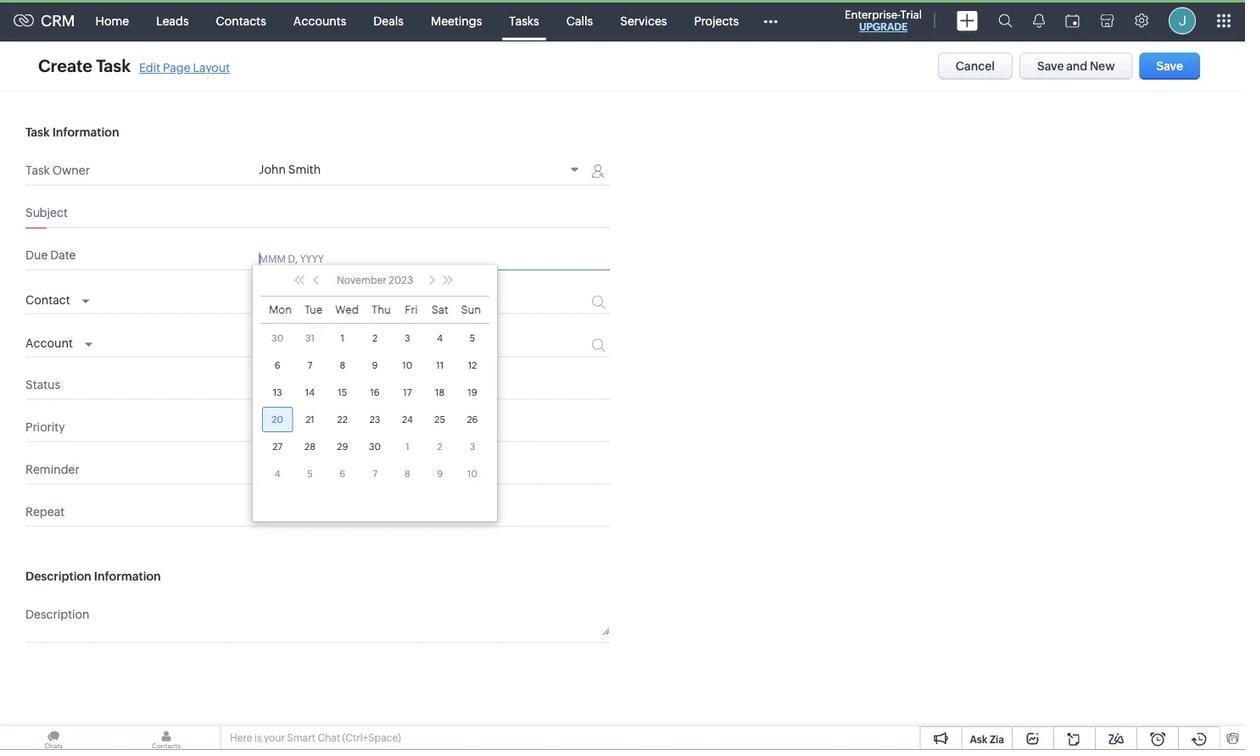 Task type: locate. For each thing, give the bounding box(es) containing it.
enterprise-
[[845, 8, 901, 21]]

1 down 24
[[406, 442, 409, 452]]

4 down 27
[[275, 469, 280, 479]]

1 vertical spatial 9
[[437, 469, 443, 479]]

task up task owner
[[25, 126, 50, 139]]

1 vertical spatial 30
[[369, 442, 381, 452]]

9 up '16'
[[372, 360, 378, 371]]

thu
[[372, 304, 391, 316]]

meetings
[[431, 14, 482, 28]]

1 vertical spatial 2
[[437, 442, 443, 452]]

4
[[437, 333, 443, 344], [275, 469, 280, 479]]

5
[[470, 333, 475, 344], [307, 469, 313, 479]]

0 horizontal spatial 8
[[340, 360, 345, 371]]

projects
[[694, 14, 739, 28]]

0 vertical spatial 30
[[272, 333, 284, 344]]

projects link
[[681, 0, 753, 41]]

november 2023
[[337, 275, 413, 286]]

repeat
[[25, 505, 65, 519]]

0 horizontal spatial 2
[[372, 333, 378, 344]]

2 vertical spatial task
[[25, 164, 50, 177]]

0 horizontal spatial 3
[[405, 333, 410, 344]]

0 vertical spatial 4
[[437, 333, 443, 344]]

1 vertical spatial 4
[[275, 469, 280, 479]]

0 vertical spatial information
[[52, 126, 119, 139]]

1 horizontal spatial 10
[[467, 469, 478, 479]]

17
[[403, 387, 412, 398]]

9
[[372, 360, 378, 371], [437, 469, 443, 479]]

0 horizontal spatial 30
[[272, 333, 284, 344]]

1 vertical spatial 7
[[373, 469, 378, 479]]

0 vertical spatial 10
[[402, 360, 413, 371]]

0 horizontal spatial 1
[[341, 333, 344, 344]]

10 down 26
[[467, 469, 478, 479]]

contacts
[[216, 14, 266, 28]]

here
[[230, 733, 252, 744]]

30 down 23
[[369, 442, 381, 452]]

priority
[[25, 421, 65, 434]]

your
[[264, 733, 285, 744]]

18
[[435, 387, 445, 398]]

1 horizontal spatial 2
[[437, 442, 443, 452]]

0 horizontal spatial 10
[[402, 360, 413, 371]]

accounts
[[293, 14, 346, 28]]

fri
[[405, 304, 418, 316]]

leads
[[156, 14, 189, 28]]

leads link
[[143, 0, 202, 41]]

5 down 28
[[307, 469, 313, 479]]

6
[[275, 360, 280, 371], [340, 469, 345, 479]]

0 horizontal spatial 4
[[275, 469, 280, 479]]

0 vertical spatial 2
[[372, 333, 378, 344]]

create
[[38, 56, 92, 76]]

1 vertical spatial 10
[[467, 469, 478, 479]]

description down description information
[[25, 608, 90, 622]]

john smith
[[259, 163, 321, 176]]

10
[[402, 360, 413, 371], [467, 469, 478, 479]]

description for description information
[[25, 570, 91, 583]]

task left owner
[[25, 164, 50, 177]]

8
[[340, 360, 345, 371], [405, 469, 410, 479]]

7 down 23
[[373, 469, 378, 479]]

deals link
[[360, 0, 417, 41]]

6 up 13
[[275, 360, 280, 371]]

3 down 26
[[470, 442, 475, 452]]

0 vertical spatial 6
[[275, 360, 280, 371]]

4 up 11
[[437, 333, 443, 344]]

enterprise-trial upgrade
[[845, 8, 922, 33]]

calls
[[566, 14, 593, 28]]

create task edit page layout
[[38, 56, 230, 76]]

2 down 25
[[437, 442, 443, 452]]

0 horizontal spatial 5
[[307, 469, 313, 479]]

None text field
[[259, 339, 529, 353], [259, 605, 610, 636], [259, 339, 529, 353], [259, 605, 610, 636]]

here is your smart chat (ctrl+space)
[[230, 733, 401, 744]]

0 vertical spatial description
[[25, 570, 91, 583]]

1 horizontal spatial 3
[[470, 442, 475, 452]]

1 vertical spatial description
[[25, 608, 90, 622]]

7
[[308, 360, 313, 371], [373, 469, 378, 479]]

2 down thu at the left of page
[[372, 333, 378, 344]]

reminder
[[25, 463, 79, 477]]

1 description from the top
[[25, 570, 91, 583]]

0 vertical spatial 7
[[308, 360, 313, 371]]

information
[[52, 126, 119, 139], [94, 570, 161, 583]]

(ctrl+space)
[[342, 733, 401, 744]]

description for description
[[25, 608, 90, 622]]

0 vertical spatial 3
[[405, 333, 410, 344]]

1
[[341, 333, 344, 344], [406, 442, 409, 452]]

contact
[[25, 293, 70, 307]]

9 down 25
[[437, 469, 443, 479]]

0 horizontal spatial 9
[[372, 360, 378, 371]]

30
[[272, 333, 284, 344], [369, 442, 381, 452]]

1 down wed
[[341, 333, 344, 344]]

3
[[405, 333, 410, 344], [470, 442, 475, 452]]

tasks
[[509, 14, 539, 28]]

1 horizontal spatial 30
[[369, 442, 381, 452]]

7 up 14
[[308, 360, 313, 371]]

contacts image
[[113, 727, 220, 751]]

description down repeat
[[25, 570, 91, 583]]

12
[[468, 360, 477, 371]]

None text field
[[259, 296, 529, 309]]

30 down mon
[[272, 333, 284, 344]]

1 vertical spatial task
[[25, 126, 50, 139]]

8 down 24
[[405, 469, 410, 479]]

10 up 17
[[402, 360, 413, 371]]

task
[[96, 56, 131, 76], [25, 126, 50, 139], [25, 164, 50, 177]]

1 horizontal spatial 9
[[437, 469, 443, 479]]

ask
[[970, 734, 988, 746]]

1 vertical spatial 1
[[406, 442, 409, 452]]

2023
[[389, 275, 413, 286]]

0 horizontal spatial 7
[[308, 360, 313, 371]]

task left edit in the top left of the page
[[96, 56, 131, 76]]

page
[[163, 61, 190, 75]]

home
[[96, 14, 129, 28]]

profile element
[[1159, 0, 1206, 41]]

16
[[370, 387, 380, 398]]

14
[[305, 387, 315, 398]]

0 vertical spatial 8
[[340, 360, 345, 371]]

8 up 15
[[340, 360, 345, 371]]

services link
[[607, 0, 681, 41]]

status
[[25, 378, 60, 392]]

calls link
[[553, 0, 607, 41]]

create menu element
[[947, 0, 988, 41]]

home link
[[82, 0, 143, 41]]

account
[[25, 337, 73, 350]]

6 down 29
[[340, 469, 345, 479]]

11
[[436, 360, 444, 371]]

zia
[[990, 734, 1004, 746]]

0 vertical spatial 9
[[372, 360, 378, 371]]

1 vertical spatial information
[[94, 570, 161, 583]]

1 horizontal spatial 8
[[405, 469, 410, 479]]

2 description from the top
[[25, 608, 90, 622]]

5 up 12
[[470, 333, 475, 344]]

1 horizontal spatial 6
[[340, 469, 345, 479]]

1 horizontal spatial 4
[[437, 333, 443, 344]]

None button
[[938, 53, 1013, 80], [1020, 53, 1133, 80], [1140, 53, 1200, 80], [938, 53, 1013, 80], [1020, 53, 1133, 80], [1140, 53, 1200, 80]]

3 down fri
[[405, 333, 410, 344]]

2
[[372, 333, 378, 344], [437, 442, 443, 452]]

0 vertical spatial 5
[[470, 333, 475, 344]]

20
[[272, 414, 283, 425]]



Task type: vqa. For each thing, say whether or not it's contained in the screenshot.


Task type: describe. For each thing, give the bounding box(es) containing it.
0 horizontal spatial 6
[[275, 360, 280, 371]]

1 vertical spatial 5
[[307, 469, 313, 479]]

23
[[370, 414, 380, 425]]

contacts link
[[202, 0, 280, 41]]

crm
[[41, 12, 75, 29]]

accounts link
[[280, 0, 360, 41]]

meetings link
[[417, 0, 496, 41]]

chats image
[[0, 727, 107, 751]]

John Smith field
[[259, 163, 585, 179]]

information for task information
[[52, 126, 119, 139]]

ask zia
[[970, 734, 1004, 746]]

1 vertical spatial 8
[[405, 469, 410, 479]]

search element
[[988, 0, 1023, 42]]

1 vertical spatial 3
[[470, 442, 475, 452]]

edit
[[139, 61, 160, 75]]

13
[[273, 387, 282, 398]]

0 vertical spatial 1
[[341, 333, 344, 344]]

signals image
[[1033, 14, 1045, 28]]

wed
[[335, 304, 359, 316]]

information for description information
[[94, 570, 161, 583]]

due date
[[25, 249, 76, 262]]

calendar image
[[1066, 14, 1080, 28]]

subject
[[25, 206, 68, 220]]

28
[[305, 442, 315, 452]]

services
[[620, 14, 667, 28]]

task for task information
[[25, 126, 50, 139]]

24
[[402, 414, 413, 425]]

1 horizontal spatial 7
[[373, 469, 378, 479]]

description information
[[25, 570, 161, 583]]

crm link
[[14, 12, 75, 29]]

search image
[[999, 14, 1013, 28]]

Account field
[[25, 332, 92, 353]]

owner
[[52, 164, 90, 177]]

is
[[254, 733, 262, 744]]

smith
[[288, 163, 321, 176]]

29
[[337, 442, 348, 452]]

26
[[467, 414, 478, 425]]

smart
[[287, 733, 316, 744]]

task for task owner
[[25, 164, 50, 177]]

19
[[468, 387, 477, 398]]

john
[[259, 163, 286, 176]]

25
[[435, 414, 445, 425]]

create menu image
[[957, 11, 978, 31]]

0 vertical spatial task
[[96, 56, 131, 76]]

mon
[[269, 304, 292, 316]]

task information
[[25, 126, 119, 139]]

signals element
[[1023, 0, 1055, 42]]

upgrade
[[859, 21, 908, 33]]

21
[[306, 414, 315, 425]]

trial
[[901, 8, 922, 21]]

27
[[272, 442, 283, 452]]

1 horizontal spatial 5
[[470, 333, 475, 344]]

deals
[[374, 14, 404, 28]]

chat
[[318, 733, 340, 744]]

layout
[[193, 61, 230, 75]]

due
[[25, 249, 48, 262]]

22
[[337, 414, 348, 425]]

Other Modules field
[[753, 7, 789, 34]]

sat
[[432, 304, 448, 316]]

tue
[[305, 304, 323, 316]]

1 horizontal spatial 1
[[406, 442, 409, 452]]

edit page layout link
[[139, 61, 230, 75]]

sun
[[461, 304, 481, 316]]

15
[[338, 387, 347, 398]]

profile image
[[1169, 7, 1196, 34]]

date
[[50, 249, 76, 262]]

31
[[305, 333, 315, 344]]

Contact field
[[25, 289, 90, 309]]

1 vertical spatial 6
[[340, 469, 345, 479]]

november
[[337, 275, 387, 286]]

task owner
[[25, 164, 90, 177]]

tasks link
[[496, 0, 553, 41]]

mmm d, yyyy text field
[[259, 252, 557, 266]]



